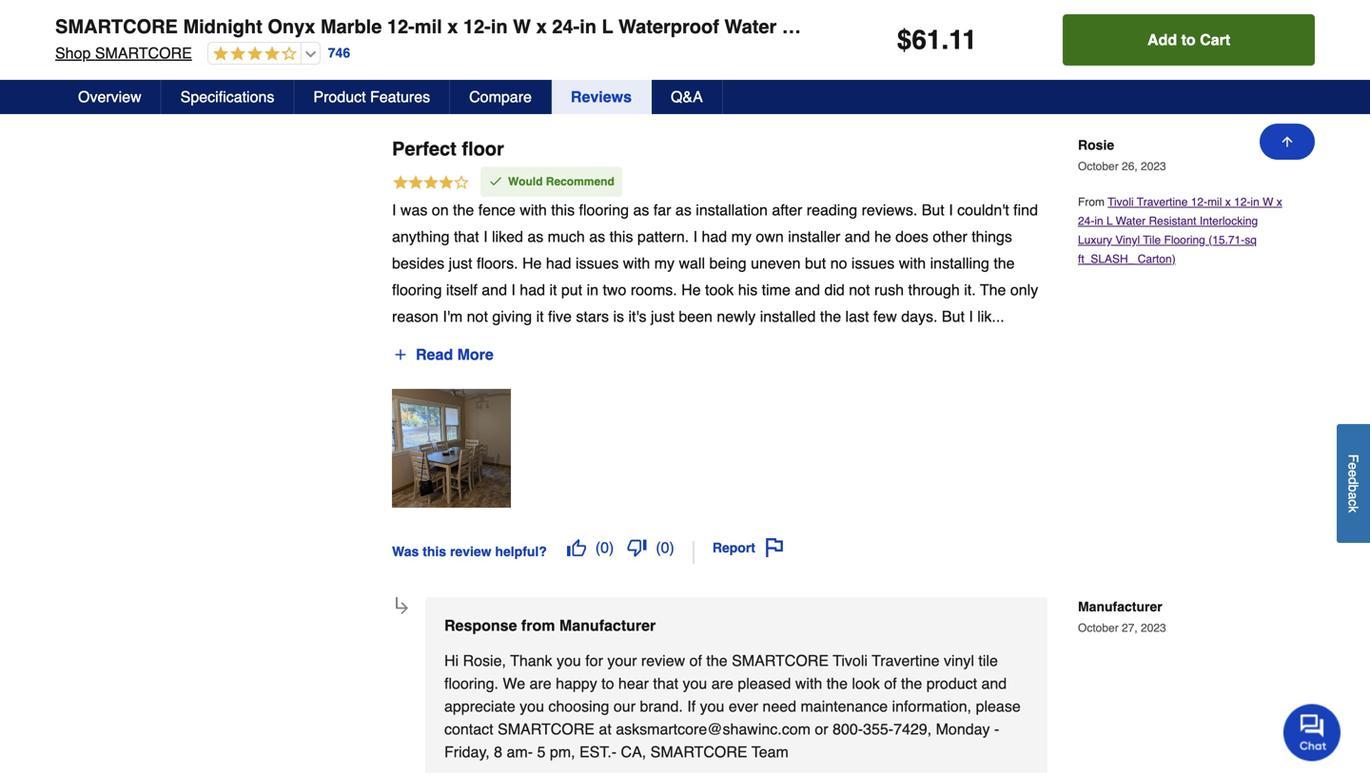Task type: describe. For each thing, give the bounding box(es) containing it.
time
[[762, 281, 791, 299]]

smartcore up 5
[[498, 721, 595, 738]]

the up asksmartcore@shawinc.com
[[706, 652, 728, 670]]

( 0 ) for the thumb up icon
[[595, 539, 614, 557]]

2 e from the top
[[1346, 470, 1361, 477]]

did
[[824, 281, 845, 299]]

1 horizontal spatial my
[[731, 228, 752, 246]]

after
[[772, 201, 802, 219]]

smartcore midnight onyx marble 12-mil x 12-in w x 24-in l waterproof water resistant interlocking luxury vinyl tile flooring (15.71-sq ft/ cart
[[55, 16, 1370, 38]]

reason
[[392, 308, 439, 325]]

mil inside the tivoli travertine 12-mil x 12-in w x 24-in l water resistant interlocking luxury vinyl tile flooring (15.71-sq ft_slash_ carton)
[[1207, 195, 1222, 209]]

floors.
[[477, 255, 518, 272]]

smartcore up the "overview" button in the top left of the page
[[95, 44, 192, 62]]

please
[[976, 698, 1021, 716]]

other
[[933, 228, 967, 246]]

specifications button
[[161, 80, 294, 114]]

q&a button
[[652, 80, 723, 114]]

ft/
[[1312, 16, 1330, 38]]

f
[[1346, 454, 1361, 463]]

1 vertical spatial this
[[609, 228, 633, 246]]

0 horizontal spatial of
[[689, 652, 702, 670]]

in inside i was on the fence with this flooring as far as installation after reading reviews.  but i couldn't find anything that i liked as much as this pattern.  i had my own installer and he does other things besides just floors.  he had issues with my wall being uneven but no issues with installing the flooring itself and i had it put in two rooms.  he took his time and did not rush through it.  the only reason i'm not giving it five stars is it's just been newly installed the last few days.  but i lik...
[[587, 281, 599, 299]]

reviews.
[[862, 201, 917, 219]]

11
[[949, 25, 977, 55]]

happy
[[556, 675, 597, 693]]

) for the "thumb down" image
[[669, 539, 674, 557]]

add
[[1148, 31, 1177, 49]]

ca,
[[621, 744, 646, 761]]

1 issues from the left
[[576, 255, 619, 272]]

he
[[874, 228, 891, 246]]

the up the
[[994, 255, 1015, 272]]

with down does
[[899, 255, 926, 272]]

if
[[687, 698, 696, 716]]

i up giving
[[511, 281, 516, 299]]

0 vertical spatial 24-
[[552, 16, 580, 38]]

specifications
[[180, 88, 274, 106]]

would
[[508, 175, 543, 188]]

ever
[[729, 698, 758, 716]]

0 vertical spatial water
[[724, 16, 777, 38]]

uneven
[[751, 255, 801, 272]]

own
[[756, 228, 784, 246]]

we
[[503, 675, 525, 693]]

1 horizontal spatial it
[[549, 281, 557, 299]]

pattern.
[[637, 228, 689, 246]]

it.
[[964, 281, 976, 299]]

shop smartcore
[[55, 44, 192, 62]]

1 vertical spatial had
[[546, 255, 571, 272]]

0 vertical spatial luxury
[[986, 16, 1049, 38]]

0 horizontal spatial review
[[450, 544, 491, 560]]

fence
[[478, 201, 516, 219]]

you down we
[[520, 698, 544, 716]]

cart inside button
[[1200, 31, 1230, 49]]

on
[[432, 201, 449, 219]]

maintenance
[[801, 698, 888, 716]]

much
[[548, 228, 585, 246]]

would recommend
[[508, 175, 614, 188]]

i left was
[[392, 201, 396, 219]]

lik...
[[977, 308, 1005, 325]]

his
[[738, 281, 758, 299]]

it's
[[628, 308, 647, 325]]

with down would
[[520, 201, 547, 219]]

rosie october 26, 2023
[[1078, 137, 1166, 173]]

travertine inside the tivoli travertine 12-mil x 12-in w x 24-in l water resistant interlocking luxury vinyl tile flooring (15.71-sq ft_slash_ carton)
[[1137, 195, 1188, 209]]

besides
[[392, 255, 444, 272]]

was
[[400, 201, 428, 219]]

installing
[[930, 255, 989, 272]]

k
[[1346, 506, 1361, 513]]

few
[[873, 308, 897, 325]]

monday
[[936, 721, 990, 738]]

product
[[313, 88, 366, 106]]

$
[[897, 25, 912, 55]]

1 horizontal spatial flooring
[[579, 201, 629, 219]]

waterproof
[[618, 16, 719, 38]]

with up rooms.
[[623, 255, 650, 272]]

or
[[815, 721, 828, 738]]

0 vertical spatial resistant
[[782, 16, 868, 38]]

355-
[[863, 721, 894, 738]]

as right liked
[[527, 228, 543, 246]]

thumb down image
[[627, 539, 646, 558]]

1 vertical spatial just
[[651, 308, 674, 325]]

product features
[[313, 88, 430, 106]]

0 for the "thumb down" image
[[661, 539, 669, 557]]

0 vertical spatial (15.71-
[[1224, 16, 1285, 38]]

pleased
[[738, 675, 791, 693]]

tivoli travertine 12-mil x 12-in w x 24-in l water resistant interlocking luxury vinyl tile flooring (15.71-sq ft_slash_ carton)
[[1078, 195, 1282, 266]]

overview button
[[59, 80, 161, 114]]

1 vertical spatial it
[[536, 308, 544, 325]]

onyx
[[268, 16, 315, 38]]

0 vertical spatial had
[[702, 228, 727, 246]]

( for the "thumb down" image
[[656, 539, 661, 557]]

1 are from the left
[[530, 675, 552, 693]]

.
[[941, 25, 949, 55]]

q&a
[[671, 88, 703, 106]]

contact
[[444, 721, 493, 738]]

installed
[[760, 308, 816, 325]]

0 horizontal spatial manufacturer
[[559, 617, 656, 635]]

resistant inside the tivoli travertine 12-mil x 12-in w x 24-in l water resistant interlocking luxury vinyl tile flooring (15.71-sq ft_slash_ carton)
[[1149, 214, 1196, 228]]

review inside hi rosie, thank you for your review of the smartcore tivoli travertine vinyl tile flooring. we are happy to hear that you are pleased with the look of the product and appreciate you choosing our brand. if you ever need maintenance information, please contact smartcore at asksmartcore@shawinc.com or 800-355-7429, monday - friday, 8 am- 5 pm, est.- ca, smartcore team
[[641, 652, 685, 670]]

tivoli inside the tivoli travertine 12-mil x 12-in w x 24-in l water resistant interlocking luxury vinyl tile flooring (15.71-sq ft_slash_ carton)
[[1108, 195, 1134, 209]]

as left 'far'
[[633, 201, 649, 219]]

that for anything
[[454, 228, 479, 246]]

2023 for rosie
[[1141, 160, 1166, 173]]

is
[[613, 308, 624, 325]]

0 horizontal spatial w
[[513, 16, 531, 38]]

was this review helpful?
[[392, 544, 547, 560]]

with inside hi rosie, thank you for your review of the smartcore tivoli travertine vinyl tile flooring. we are happy to hear that you are pleased with the look of the product and appreciate you choosing our brand. if you ever need maintenance information, please contact smartcore at asksmartcore@shawinc.com or 800-355-7429, monday - friday, 8 am- 5 pm, est.- ca, smartcore team
[[795, 675, 822, 693]]

i left lik...
[[969, 308, 973, 325]]

two
[[603, 281, 626, 299]]

liked
[[492, 228, 523, 246]]

october for manufacturer
[[1078, 622, 1119, 635]]

0 horizontal spatial flooring
[[392, 281, 442, 299]]

2 vertical spatial had
[[520, 281, 545, 299]]

1 e from the top
[[1346, 463, 1361, 470]]

add to cart
[[1148, 31, 1230, 49]]

thumb up image
[[567, 539, 586, 558]]

l inside the tivoli travertine 12-mil x 12-in w x 24-in l water resistant interlocking luxury vinyl tile flooring (15.71-sq ft_slash_ carton)
[[1107, 214, 1113, 228]]

1 vertical spatial he
[[681, 281, 701, 299]]

0 vertical spatial flooring
[[1143, 16, 1219, 38]]

reviews
[[571, 88, 632, 106]]

flooring inside the tivoli travertine 12-mil x 12-in w x 24-in l water resistant interlocking luxury vinyl tile flooring (15.71-sq ft_slash_ carton)
[[1164, 233, 1205, 247]]

you up the happy
[[557, 652, 581, 670]]

0 vertical spatial sq
[[1285, 16, 1307, 38]]

marble
[[321, 16, 382, 38]]

i left liked
[[483, 228, 488, 246]]

overview
[[78, 88, 141, 106]]

interlocking inside the tivoli travertine 12-mil x 12-in w x 24-in l water resistant interlocking luxury vinyl tile flooring (15.71-sq ft_slash_ carton)
[[1200, 214, 1258, 228]]

est.-
[[579, 744, 617, 761]]

c
[[1346, 500, 1361, 506]]

f e e d b a c k
[[1346, 454, 1361, 513]]

as right much
[[589, 228, 605, 246]]

to inside button
[[1181, 31, 1196, 49]]

read more button
[[392, 340, 495, 370]]

0 horizontal spatial he
[[522, 255, 542, 272]]

1 vertical spatial my
[[654, 255, 675, 272]]

add to cart button
[[1063, 14, 1315, 66]]

arrow right image
[[393, 599, 411, 618]]



Task type: vqa. For each thing, say whether or not it's contained in the screenshot.
second 0 from left
yes



Task type: locate. For each thing, give the bounding box(es) containing it.
friday,
[[444, 744, 490, 761]]

l
[[602, 16, 613, 38], [1107, 214, 1113, 228]]

he
[[522, 255, 542, 272], [681, 281, 701, 299]]

0 horizontal spatial (
[[595, 539, 600, 557]]

( for the thumb up icon
[[595, 539, 600, 557]]

reading
[[807, 201, 857, 219]]

0 horizontal spatial that
[[454, 228, 479, 246]]

are
[[530, 675, 552, 693], [711, 675, 733, 693]]

cart right ft/
[[1335, 16, 1370, 38]]

had down much
[[546, 255, 571, 272]]

0 vertical spatial not
[[849, 281, 870, 299]]

tivoli down 26,
[[1108, 195, 1134, 209]]

features
[[370, 88, 430, 106]]

( right the thumb up icon
[[595, 539, 600, 557]]

october inside rosie october 26, 2023
[[1078, 160, 1119, 173]]

1 vertical spatial 24-
[[1078, 214, 1095, 228]]

just right it's on the left top
[[651, 308, 674, 325]]

am-
[[507, 744, 533, 761]]

october inside manufacturer october 27, 2023
[[1078, 622, 1119, 635]]

of right look
[[884, 675, 897, 693]]

not
[[849, 281, 870, 299], [467, 308, 488, 325]]

1 vertical spatial w
[[1263, 195, 1273, 209]]

does
[[896, 228, 929, 246]]

travertine down 26,
[[1137, 195, 1188, 209]]

are down the thank at the bottom left of page
[[530, 675, 552, 693]]

1 vertical spatial (15.71-
[[1209, 233, 1245, 247]]

and up the please
[[981, 675, 1007, 693]]

the
[[980, 281, 1006, 299]]

$ 61 . 11
[[897, 25, 977, 55]]

appreciate
[[444, 698, 515, 716]]

far
[[653, 201, 671, 219]]

that
[[454, 228, 479, 246], [653, 675, 678, 693]]

0 horizontal spatial water
[[724, 16, 777, 38]]

carton)
[[1138, 252, 1176, 266]]

water up ft_slash_
[[1116, 214, 1146, 228]]

2 october from the top
[[1078, 622, 1119, 635]]

that inside hi rosie, thank you for your review of the smartcore tivoli travertine vinyl tile flooring. we are happy to hear that you are pleased with the look of the product and appreciate you choosing our brand. if you ever need maintenance information, please contact smartcore at asksmartcore@shawinc.com or 800-355-7429, monday - friday, 8 am- 5 pm, est.- ca, smartcore team
[[653, 675, 678, 693]]

1 vertical spatial water
[[1116, 214, 1146, 228]]

0 horizontal spatial sq
[[1245, 233, 1257, 247]]

my left own
[[731, 228, 752, 246]]

) right the "thumb down" image
[[669, 539, 674, 557]]

to
[[1181, 31, 1196, 49], [601, 675, 614, 693]]

from
[[1078, 195, 1108, 209]]

2 0 from the left
[[661, 539, 669, 557]]

that down fence
[[454, 228, 479, 246]]

vinyl up ft_slash_
[[1115, 233, 1140, 247]]

luxury up ft_slash_
[[1078, 233, 1112, 247]]

0 vertical spatial review
[[450, 544, 491, 560]]

0 vertical spatial it
[[549, 281, 557, 299]]

0 horizontal spatial this
[[423, 544, 446, 560]]

at
[[599, 721, 612, 738]]

flag image
[[765, 539, 784, 558]]

rosie
[[1078, 137, 1114, 153]]

0 vertical spatial tile
[[1105, 16, 1138, 38]]

0 vertical spatial travertine
[[1137, 195, 1188, 209]]

0 vertical spatial just
[[449, 255, 472, 272]]

2 ) from the left
[[669, 539, 674, 557]]

2 horizontal spatial had
[[702, 228, 727, 246]]

as right 'far'
[[675, 201, 692, 219]]

this right was
[[423, 544, 446, 560]]

and down floors.
[[482, 281, 507, 299]]

this
[[551, 201, 575, 219], [609, 228, 633, 246], [423, 544, 446, 560]]

0 horizontal spatial it
[[536, 308, 544, 325]]

was
[[392, 544, 419, 560]]

0 vertical spatial october
[[1078, 160, 1119, 173]]

1 horizontal spatial water
[[1116, 214, 1146, 228]]

i up other
[[949, 201, 953, 219]]

0 horizontal spatial issues
[[576, 255, 619, 272]]

7429,
[[894, 721, 932, 738]]

2 ( 0 ) from the left
[[656, 539, 674, 557]]

0 horizontal spatial l
[[602, 16, 613, 38]]

1 ( from the left
[[595, 539, 600, 557]]

0 horizontal spatial mil
[[415, 16, 442, 38]]

plus image
[[393, 347, 408, 363]]

0 vertical spatial but
[[922, 201, 945, 219]]

october for rosie
[[1078, 160, 1119, 173]]

this left pattern.
[[609, 228, 633, 246]]

product features button
[[294, 80, 450, 114]]

( 0 ) right the "thumb down" image
[[656, 539, 674, 557]]

0 vertical spatial vinyl
[[1055, 16, 1100, 38]]

4.3 stars image
[[208, 46, 297, 63]]

e up d
[[1346, 463, 1361, 470]]

issues
[[576, 255, 619, 272], [852, 255, 895, 272]]

mil
[[415, 16, 442, 38], [1207, 195, 1222, 209]]

w inside the tivoli travertine 12-mil x 12-in w x 24-in l water resistant interlocking luxury vinyl tile flooring (15.71-sq ft_slash_ carton)
[[1263, 195, 1273, 209]]

1 vertical spatial travertine
[[872, 652, 940, 670]]

water
[[724, 16, 777, 38], [1116, 214, 1146, 228]]

the right on
[[453, 201, 474, 219]]

1 horizontal spatial ( 0 )
[[656, 539, 674, 557]]

1 vertical spatial resistant
[[1149, 214, 1196, 228]]

brand.
[[640, 698, 683, 716]]

0 vertical spatial this
[[551, 201, 575, 219]]

( right the "thumb down" image
[[656, 539, 661, 557]]

1 horizontal spatial to
[[1181, 31, 1196, 49]]

but down it.
[[942, 308, 965, 325]]

0 vertical spatial flooring
[[579, 201, 629, 219]]

to inside hi rosie, thank you for your review of the smartcore tivoli travertine vinyl tile flooring. we are happy to hear that you are pleased with the look of the product and appreciate you choosing our brand. if you ever need maintenance information, please contact smartcore at asksmartcore@shawinc.com or 800-355-7429, monday - friday, 8 am- 5 pm, est.- ca, smartcore team
[[601, 675, 614, 693]]

from
[[521, 617, 555, 635]]

the up "information,"
[[901, 675, 922, 693]]

chat invite button image
[[1284, 704, 1342, 762]]

stars
[[576, 308, 609, 325]]

with
[[520, 201, 547, 219], [623, 255, 650, 272], [899, 255, 926, 272], [795, 675, 822, 693]]

manufacturer up 27,
[[1078, 599, 1162, 615]]

just up itself
[[449, 255, 472, 272]]

l left waterproof
[[602, 16, 613, 38]]

) for the thumb up icon
[[609, 539, 614, 557]]

2 ( from the left
[[656, 539, 661, 557]]

you up the if
[[683, 675, 707, 693]]

manufacturer
[[1078, 599, 1162, 615], [559, 617, 656, 635]]

for
[[585, 652, 603, 670]]

2023 inside manufacturer october 27, 2023
[[1141, 622, 1166, 635]]

4 stars image
[[392, 174, 470, 194]]

1 vertical spatial review
[[641, 652, 685, 670]]

0 horizontal spatial not
[[467, 308, 488, 325]]

1 vertical spatial sq
[[1245, 233, 1257, 247]]

1 horizontal spatial travertine
[[1137, 195, 1188, 209]]

not right i'm
[[467, 308, 488, 325]]

0 horizontal spatial tivoli
[[833, 652, 868, 670]]

shaw image
[[1078, 0, 1221, 73]]

1 vertical spatial interlocking
[[1200, 214, 1258, 228]]

checkmark image
[[488, 174, 503, 189]]

luxury inside the tivoli travertine 12-mil x 12-in w x 24-in l water resistant interlocking luxury vinyl tile flooring (15.71-sq ft_slash_ carton)
[[1078, 233, 1112, 247]]

read
[[416, 346, 453, 364]]

cart right 'add' at the right
[[1200, 31, 1230, 49]]

newly
[[717, 308, 756, 325]]

1 horizontal spatial (
[[656, 539, 661, 557]]

0 vertical spatial tivoli
[[1108, 195, 1134, 209]]

1 horizontal spatial this
[[551, 201, 575, 219]]

1 vertical spatial tile
[[1143, 233, 1161, 247]]

it left five
[[536, 308, 544, 325]]

0 vertical spatial mil
[[415, 16, 442, 38]]

the left "last"
[[820, 308, 841, 325]]

1 vertical spatial 2023
[[1141, 622, 1166, 635]]

flooring
[[1143, 16, 1219, 38], [1164, 233, 1205, 247]]

1 horizontal spatial )
[[669, 539, 674, 557]]

1 horizontal spatial w
[[1263, 195, 1273, 209]]

2023 for manufacturer
[[1141, 622, 1166, 635]]

1 vertical spatial luxury
[[1078, 233, 1112, 247]]

issues down he
[[852, 255, 895, 272]]

it
[[549, 281, 557, 299], [536, 308, 544, 325]]

2 vertical spatial this
[[423, 544, 446, 560]]

not right did
[[849, 281, 870, 299]]

and left he
[[845, 228, 870, 246]]

issues up two
[[576, 255, 619, 272]]

smartcore up shop smartcore
[[55, 16, 178, 38]]

1 vertical spatial to
[[601, 675, 614, 693]]

i'm
[[443, 308, 463, 325]]

manufacturer up "for"
[[559, 617, 656, 635]]

manufacturer october 27, 2023
[[1078, 599, 1166, 635]]

information,
[[892, 698, 972, 716]]

last
[[845, 308, 869, 325]]

24- down from
[[1078, 214, 1095, 228]]

i was on the fence with this flooring as far as installation after reading reviews.  but i couldn't find anything that i liked as much as this pattern.  i had my own installer and he does other things besides just floors.  he had issues with my wall being uneven but no issues with installing the flooring itself and i had it put in two rooms.  he took his time and did not rush through it.  the only reason i'm not giving it five stars is it's just been newly installed the last few days.  but i lik...
[[392, 201, 1038, 325]]

0 vertical spatial he
[[522, 255, 542, 272]]

i
[[392, 201, 396, 219], [949, 201, 953, 219], [483, 228, 488, 246], [693, 228, 697, 246], [511, 281, 516, 299], [969, 308, 973, 325]]

1 2023 from the top
[[1141, 160, 1166, 173]]

he down wall
[[681, 281, 701, 299]]

1 horizontal spatial manufacturer
[[1078, 599, 1162, 615]]

to left hear
[[601, 675, 614, 693]]

24- inside the tivoli travertine 12-mil x 12-in w x 24-in l water resistant interlocking luxury vinyl tile flooring (15.71-sq ft_slash_ carton)
[[1078, 214, 1095, 228]]

and left did
[[795, 281, 820, 299]]

hi
[[444, 652, 459, 670]]

tile left 'add' at the right
[[1105, 16, 1138, 38]]

luxury
[[986, 16, 1049, 38], [1078, 233, 1112, 247]]

24- up "reviews"
[[552, 16, 580, 38]]

1 horizontal spatial l
[[1107, 214, 1113, 228]]

luxury right 11
[[986, 16, 1049, 38]]

0 vertical spatial w
[[513, 16, 531, 38]]

( 0 ) for the "thumb down" image
[[656, 539, 674, 557]]

tivoli up look
[[833, 652, 868, 670]]

0 right the "thumb down" image
[[661, 539, 669, 557]]

smartcore down asksmartcore@shawinc.com
[[650, 744, 747, 761]]

tivoli inside hi rosie, thank you for your review of the smartcore tivoli travertine vinyl tile flooring. we are happy to hear that you are pleased with the look of the product and appreciate you choosing our brand. if you ever need maintenance information, please contact smartcore at asksmartcore@shawinc.com or 800-355-7429, monday - friday, 8 am- 5 pm, est.- ca, smartcore team
[[833, 652, 868, 670]]

1 horizontal spatial issues
[[852, 255, 895, 272]]

2 are from the left
[[711, 675, 733, 693]]

0 vertical spatial my
[[731, 228, 752, 246]]

tivoli
[[1108, 195, 1134, 209], [833, 652, 868, 670]]

are up ever
[[711, 675, 733, 693]]

1 vertical spatial manufacturer
[[559, 617, 656, 635]]

the
[[453, 201, 474, 219], [994, 255, 1015, 272], [820, 308, 841, 325], [706, 652, 728, 670], [827, 675, 848, 693], [901, 675, 922, 693]]

1 horizontal spatial not
[[849, 281, 870, 299]]

being
[[709, 255, 747, 272]]

perfect
[[392, 138, 457, 160]]

1 horizontal spatial luxury
[[1078, 233, 1112, 247]]

2 issues from the left
[[852, 255, 895, 272]]

( 0 ) right the thumb up icon
[[595, 539, 614, 557]]

and inside hi rosie, thank you for your review of the smartcore tivoli travertine vinyl tile flooring. we are happy to hear that you are pleased with the look of the product and appreciate you choosing our brand. if you ever need maintenance information, please contact smartcore at asksmartcore@shawinc.com or 800-355-7429, monday - friday, 8 am- 5 pm, est.- ca, smartcore team
[[981, 675, 1007, 693]]

this up much
[[551, 201, 575, 219]]

through
[[908, 281, 960, 299]]

2 2023 from the top
[[1141, 622, 1166, 635]]

water right waterproof
[[724, 16, 777, 38]]

thank
[[510, 652, 552, 670]]

0 horizontal spatial just
[[449, 255, 472, 272]]

0 for the thumb up icon
[[600, 539, 609, 557]]

1 ( 0 ) from the left
[[595, 539, 614, 557]]

that inside i was on the fence with this flooring as far as installation after reading reviews.  but i couldn't find anything that i liked as much as this pattern.  i had my own installer and he does other things besides just floors.  he had issues with my wall being uneven but no issues with installing the flooring itself and i had it put in two rooms.  he took his time and did not rush through it.  the only reason i'm not giving it five stars is it's just been newly installed the last few days.  but i lik...
[[454, 228, 479, 246]]

had up the being
[[702, 228, 727, 246]]

12-
[[387, 16, 415, 38], [463, 16, 491, 38], [1191, 195, 1207, 209], [1234, 195, 1251, 209]]

1 horizontal spatial cart
[[1335, 16, 1370, 38]]

five
[[548, 308, 572, 325]]

1 horizontal spatial are
[[711, 675, 733, 693]]

l down from
[[1107, 214, 1113, 228]]

reviews button
[[552, 80, 652, 114]]

that for hear
[[653, 675, 678, 693]]

rush
[[874, 281, 904, 299]]

vinyl inside the tivoli travertine 12-mil x 12-in w x 24-in l water resistant interlocking luxury vinyl tile flooring (15.71-sq ft_slash_ carton)
[[1115, 233, 1140, 247]]

tivoli travertine 12-mil x 12-in w x 24-in l water resistant interlocking luxury vinyl tile flooring (15.71-sq ft_slash_ carton) link
[[1078, 195, 1282, 266]]

but
[[922, 201, 945, 219], [942, 308, 965, 325]]

i up wall
[[693, 228, 697, 246]]

the up the maintenance
[[827, 675, 848, 693]]

1 horizontal spatial of
[[884, 675, 897, 693]]

had up giving
[[520, 281, 545, 299]]

a
[[1346, 492, 1361, 500]]

response
[[444, 617, 517, 635]]

shop
[[55, 44, 91, 62]]

0 horizontal spatial 24-
[[552, 16, 580, 38]]

compare
[[469, 88, 532, 106]]

that up brand.
[[653, 675, 678, 693]]

recommend
[[546, 175, 614, 188]]

travertine inside hi rosie, thank you for your review of the smartcore tivoli travertine vinyl tile flooring. we are happy to hear that you are pleased with the look of the product and appreciate you choosing our brand. if you ever need maintenance information, please contact smartcore at asksmartcore@shawinc.com or 800-355-7429, monday - friday, 8 am- 5 pm, est.- ca, smartcore team
[[872, 652, 940, 670]]

0 horizontal spatial vinyl
[[1055, 16, 1100, 38]]

0 vertical spatial that
[[454, 228, 479, 246]]

he right floors.
[[522, 255, 542, 272]]

in
[[491, 16, 508, 38], [580, 16, 597, 38], [1251, 195, 1260, 209], [1095, 214, 1103, 228], [587, 281, 599, 299]]

flooring down 'besides'
[[392, 281, 442, 299]]

to right 'add' at the right
[[1181, 31, 1196, 49]]

it left put
[[549, 281, 557, 299]]

1 vertical spatial but
[[942, 308, 965, 325]]

sq
[[1285, 16, 1307, 38], [1245, 233, 1257, 247]]

with up need
[[795, 675, 822, 693]]

1 0 from the left
[[600, 539, 609, 557]]

0 horizontal spatial resistant
[[782, 16, 868, 38]]

floor
[[462, 138, 504, 160]]

arrow up image
[[1280, 134, 1295, 149]]

smartcore up the 'pleased'
[[732, 652, 829, 670]]

1 horizontal spatial 24-
[[1078, 214, 1095, 228]]

0 vertical spatial to
[[1181, 31, 1196, 49]]

review left the helpful?
[[450, 544, 491, 560]]

1 horizontal spatial tivoli
[[1108, 195, 1134, 209]]

resistant up the carton)
[[1149, 214, 1196, 228]]

0 right the thumb up icon
[[600, 539, 609, 557]]

2023 right 27,
[[1141, 622, 1166, 635]]

wall
[[679, 255, 705, 272]]

1 horizontal spatial that
[[653, 675, 678, 693]]

vinyl
[[1055, 16, 1100, 38], [1115, 233, 1140, 247]]

e up b
[[1346, 470, 1361, 477]]

my down pattern.
[[654, 255, 675, 272]]

0 horizontal spatial travertine
[[872, 652, 940, 670]]

tile inside the tivoli travertine 12-mil x 12-in w x 24-in l water resistant interlocking luxury vinyl tile flooring (15.71-sq ft_slash_ carton)
[[1143, 233, 1161, 247]]

tile
[[979, 652, 998, 670]]

1 horizontal spatial he
[[681, 281, 701, 299]]

e
[[1346, 463, 1361, 470], [1346, 470, 1361, 477]]

october left 27,
[[1078, 622, 1119, 635]]

1 vertical spatial l
[[1107, 214, 1113, 228]]

sq inside the tivoli travertine 12-mil x 12-in w x 24-in l water resistant interlocking luxury vinyl tile flooring (15.71-sq ft_slash_ carton)
[[1245, 233, 1257, 247]]

resistant left $
[[782, 16, 868, 38]]

1 ) from the left
[[609, 539, 614, 557]]

cart
[[1335, 16, 1370, 38], [1200, 31, 1230, 49]]

anything
[[392, 228, 450, 246]]

1 vertical spatial that
[[653, 675, 678, 693]]

https://photos us.bazaarvoice.com/photo/2/cghvdg86bg93zxm/df299696 22cb 5ac0 8a59 100952c1f20d image
[[392, 389, 511, 508]]

review up hear
[[641, 652, 685, 670]]

flooring down recommend
[[579, 201, 629, 219]]

0 vertical spatial interlocking
[[873, 16, 981, 38]]

0 horizontal spatial tile
[[1105, 16, 1138, 38]]

2023 inside rosie october 26, 2023
[[1141, 160, 1166, 173]]

)
[[609, 539, 614, 557], [669, 539, 674, 557]]

0 vertical spatial l
[[602, 16, 613, 38]]

1 vertical spatial flooring
[[392, 281, 442, 299]]

october down rosie
[[1078, 160, 1119, 173]]

report button
[[706, 532, 791, 564]]

0 horizontal spatial interlocking
[[873, 16, 981, 38]]

2023 right 26,
[[1141, 160, 1166, 173]]

1 october from the top
[[1078, 160, 1119, 173]]

you right the if
[[700, 698, 724, 716]]

1 horizontal spatial resistant
[[1149, 214, 1196, 228]]

smartcore
[[55, 16, 178, 38], [95, 44, 192, 62], [732, 652, 829, 670], [498, 721, 595, 738], [650, 744, 747, 761]]

x
[[447, 16, 458, 38], [536, 16, 547, 38], [1225, 195, 1231, 209], [1277, 195, 1282, 209]]

0
[[600, 539, 609, 557], [661, 539, 669, 557]]

(15.71- inside the tivoli travertine 12-mil x 12-in w x 24-in l water resistant interlocking luxury vinyl tile flooring (15.71-sq ft_slash_ carton)
[[1209, 233, 1245, 247]]

61
[[912, 25, 941, 55]]

resistant
[[782, 16, 868, 38], [1149, 214, 1196, 228]]

vinyl left 'add' at the right
[[1055, 16, 1100, 38]]

1 horizontal spatial tile
[[1143, 233, 1161, 247]]

1 vertical spatial of
[[884, 675, 897, 693]]

1 horizontal spatial interlocking
[[1200, 214, 1258, 228]]

0 horizontal spatial had
[[520, 281, 545, 299]]

manufacturer inside manufacturer october 27, 2023
[[1078, 599, 1162, 615]]

water inside the tivoli travertine 12-mil x 12-in w x 24-in l water resistant interlocking luxury vinyl tile flooring (15.71-sq ft_slash_ carton)
[[1116, 214, 1146, 228]]

travertine up look
[[872, 652, 940, 670]]

team
[[752, 744, 789, 761]]

response from manufacturer
[[444, 617, 656, 635]]

of up the if
[[689, 652, 702, 670]]

but up other
[[922, 201, 945, 219]]

my
[[731, 228, 752, 246], [654, 255, 675, 272]]

0 horizontal spatial cart
[[1200, 31, 1230, 49]]

tile up the carton)
[[1143, 233, 1161, 247]]

) left the "thumb down" image
[[609, 539, 614, 557]]

26,
[[1122, 160, 1138, 173]]



